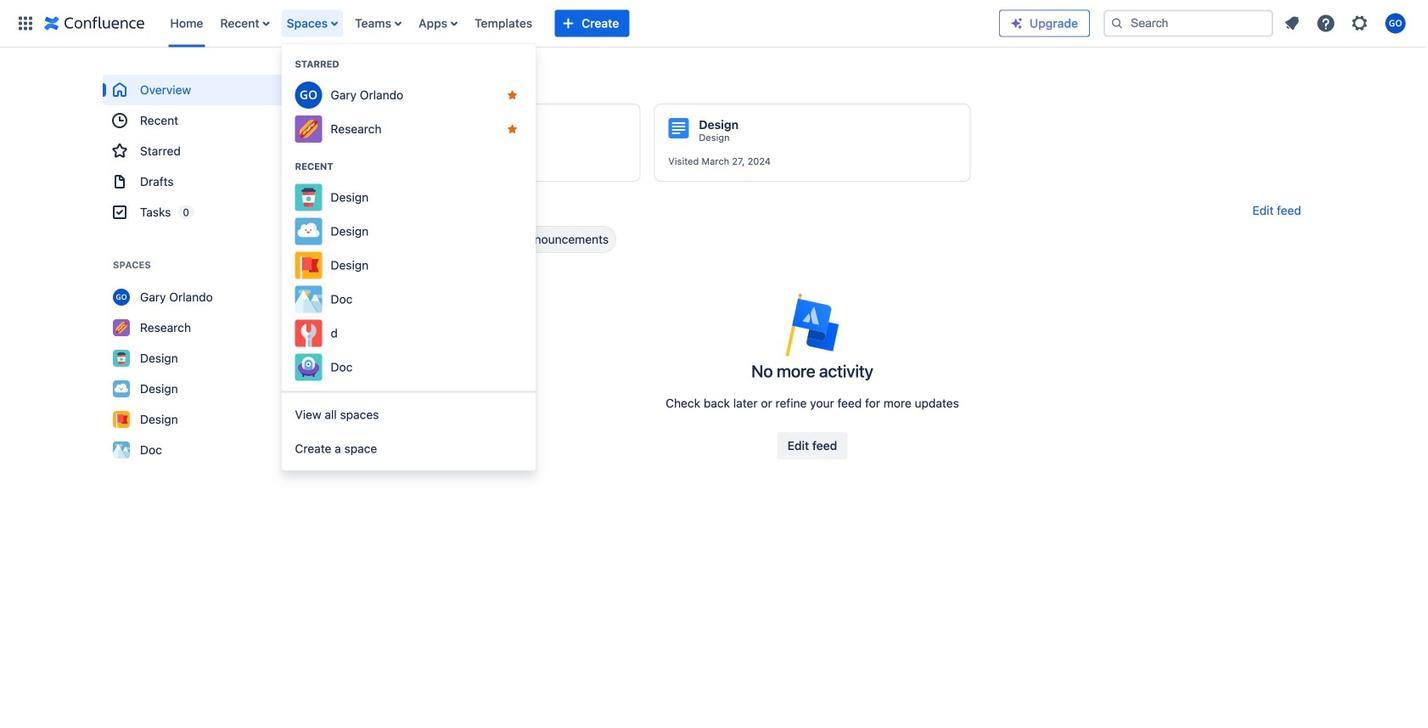 Task type: vqa. For each thing, say whether or not it's contained in the screenshot.
the leftmost List
yes



Task type: locate. For each thing, give the bounding box(es) containing it.
notification icon image
[[1282, 13, 1303, 34]]

unstar this space image
[[506, 88, 519, 102], [506, 122, 519, 136], [283, 290, 296, 304], [283, 321, 296, 335]]

0 horizontal spatial list
[[162, 0, 1000, 47]]

confluence image
[[44, 13, 145, 34], [44, 13, 145, 34]]

group
[[103, 75, 307, 228], [282, 391, 536, 471]]

premium image
[[1011, 17, 1024, 30]]

None search field
[[1104, 10, 1274, 37]]

1 horizontal spatial list
[[1277, 8, 1416, 39]]

list for appswitcher icon
[[162, 0, 1000, 47]]

list item
[[282, 0, 345, 47]]

button group group
[[778, 432, 848, 459]]

your profile and preferences image
[[1386, 13, 1406, 34]]

banner
[[0, 0, 1427, 48]]

1 vertical spatial group
[[282, 391, 536, 471]]

list
[[162, 0, 1000, 47], [1277, 8, 1416, 39]]



Task type: describe. For each thing, give the bounding box(es) containing it.
settings icon image
[[1350, 13, 1371, 34]]

help icon image
[[1316, 13, 1337, 34]]

global element
[[10, 0, 1000, 47]]

appswitcher icon image
[[15, 13, 36, 34]]

search image
[[1111, 17, 1124, 30]]

list for the premium icon
[[1277, 8, 1416, 39]]

Search field
[[1104, 10, 1274, 37]]

create a space image
[[279, 255, 300, 275]]

0 vertical spatial group
[[103, 75, 307, 228]]



